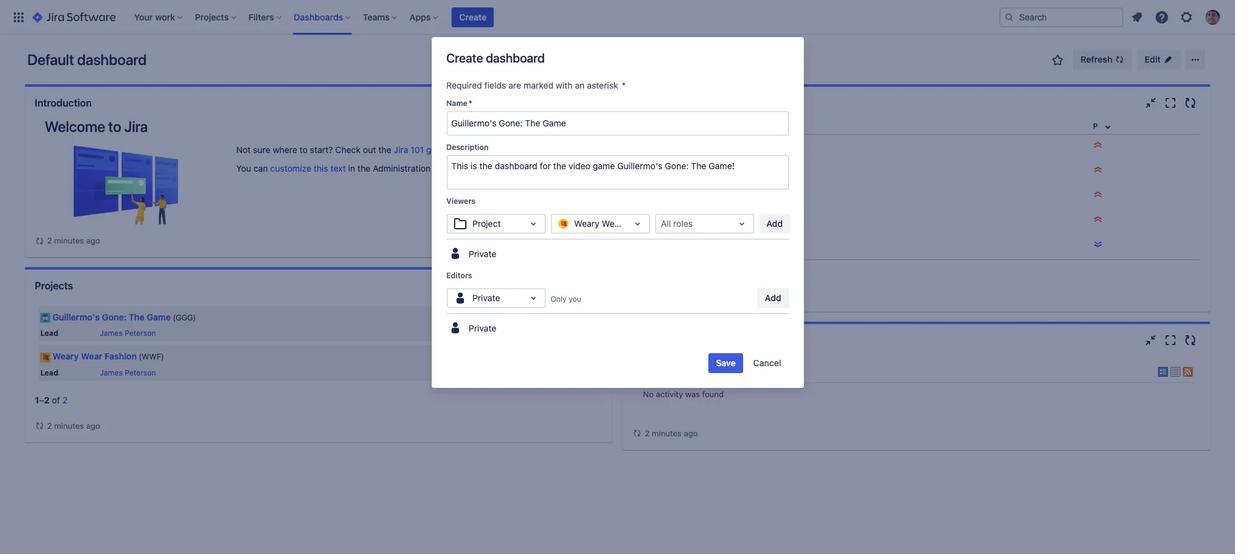 Task type: describe. For each thing, give the bounding box(es) containing it.
you can customize this text in the administration section.
[[236, 163, 465, 174]]

primary element
[[7, 0, 1000, 34]]

wear for weary wear fashion
[[602, 218, 623, 229]]

with
[[556, 80, 573, 91]]

start
[[703, 240, 722, 251]]

1 vertical spatial jira
[[394, 145, 408, 155]]

refresh activity streams image
[[1183, 333, 1198, 348]]

lead for guillermo's gone: the game
[[40, 329, 58, 338]]

refresh button
[[1074, 50, 1133, 70]]

edit
[[1145, 54, 1161, 65]]

2 inside assigned to me region
[[677, 166, 683, 176]]

start?
[[310, 145, 333, 155]]

asterisk
[[587, 80, 618, 91]]

add for private
[[765, 293, 782, 303]]

viewers
[[447, 197, 476, 206]]

2 left of
[[44, 395, 50, 406]]

in
[[348, 163, 355, 174]]

jira 101 guide link
[[394, 145, 449, 155]]

activity streams region
[[633, 357, 1201, 441]]

introduction
[[35, 97, 92, 109]]

0 horizontal spatial the
[[358, 163, 371, 174]]

private for private
[[469, 324, 497, 334]]

are
[[509, 80, 521, 91]]

dashboard for default dashboard
[[77, 51, 147, 68]]

you
[[569, 295, 582, 304]]

maximize assigned to me image
[[1164, 96, 1178, 110]]

gg start screen
[[688, 240, 753, 251]]

create for create
[[459, 11, 487, 22]]

1 inside assigned to me region
[[675, 240, 679, 251]]

of
[[52, 395, 60, 406]]

create dashboard
[[447, 51, 545, 65]]

create banner
[[0, 0, 1236, 35]]

wwf-2 link
[[652, 166, 683, 176]]

launch
[[705, 215, 735, 226]]

project
[[473, 218, 501, 229]]

listing
[[722, 166, 748, 176]]

wear for weary wear fashion (wwf)
[[81, 351, 102, 362]]

(ggg)
[[173, 313, 196, 323]]

1 – 2 of 2
[[35, 395, 68, 406]]

training
[[507, 145, 537, 155]]

product listing design silos link
[[688, 166, 800, 176]]

projects region
[[35, 302, 603, 433]]

add button for project
[[759, 214, 791, 234]]

out
[[363, 145, 376, 155]]

james for gone:
[[100, 329, 123, 338]]

customize
[[270, 163, 311, 174]]

section.
[[433, 163, 465, 174]]

atlassian
[[468, 145, 504, 155]]

the
[[129, 312, 145, 323]]

1 horizontal spatial to
[[300, 145, 308, 155]]

an
[[575, 80, 585, 91]]

all roles
[[661, 218, 693, 229]]

not
[[236, 145, 251, 155]]

sure
[[253, 145, 271, 155]]

wwf- for 5
[[652, 215, 677, 226]]

company
[[673, 363, 735, 380]]

check
[[335, 145, 361, 155]]

customize this text link
[[270, 163, 346, 174]]

lowest image
[[1093, 240, 1103, 249]]

no
[[643, 390, 654, 400]]

can
[[254, 163, 268, 174]]

required fields are marked with an asterisk *
[[447, 80, 626, 91]]

site launch link
[[688, 215, 735, 226]]

open image for project
[[526, 217, 541, 231]]

and
[[451, 145, 466, 155]]

this
[[314, 163, 328, 174]]

0 vertical spatial the
[[379, 145, 391, 155]]

5
[[677, 215, 683, 226]]

highest image
[[1093, 165, 1103, 175]]

search image
[[1005, 12, 1015, 22]]

task image for wwf-5
[[637, 216, 647, 226]]

cancel button
[[746, 354, 789, 374]]

james peterson link for the
[[100, 329, 156, 338]]

jira
[[738, 363, 769, 380]]

assigned to me region
[[633, 119, 1201, 302]]

2 link
[[62, 395, 68, 406]]

only
[[551, 295, 567, 304]]

weary for weary wear fashion
[[574, 218, 600, 229]]

guillermo's
[[52, 312, 100, 323]]

minutes for introduction
[[54, 236, 84, 246]]

site
[[688, 215, 703, 226]]

introduction region
[[35, 118, 603, 248]]

name *
[[447, 99, 472, 108]]

weary wear fashion (wwf)
[[52, 351, 164, 362]]

create for create dashboard
[[447, 51, 483, 65]]

.
[[566, 145, 569, 155]]

minutes for projects
[[54, 421, 84, 431]]

wwf-5 site launch
[[652, 215, 735, 226]]

you
[[236, 163, 251, 174]]

–
[[39, 395, 44, 406]]

gone:
[[102, 312, 127, 323]]

atlassian training course link
[[468, 145, 566, 155]]

product
[[688, 166, 719, 176]]

welcome
[[45, 118, 105, 135]]

your
[[640, 363, 669, 380]]

cancel
[[753, 358, 782, 369]]

peterson for the
[[125, 329, 156, 338]]

0 horizontal spatial to
[[108, 118, 121, 135]]

p
[[1093, 122, 1098, 131]]

2 right of
[[62, 395, 68, 406]]

2 highest image from the top
[[1093, 190, 1103, 200]]

0 horizontal spatial jira
[[124, 118, 148, 135]]

an arrow curved in a circular way on the button that refreshes the dashboard image for projects
[[35, 421, 45, 431]]

guillermo's gone: the game link
[[52, 312, 171, 323]]



Task type: locate. For each thing, give the bounding box(es) containing it.
an arrow curved in a circular way on the button that refreshes the dashboard image for introduction
[[35, 236, 45, 246]]

1 vertical spatial fashion
[[105, 351, 137, 362]]

the
[[379, 145, 391, 155], [358, 163, 371, 174]]

2 minutes ago up projects
[[47, 236, 100, 246]]

james peterson down guillermo's gone: the game (ggg)
[[100, 329, 156, 338]]

roles
[[674, 218, 693, 229]]

task image left the wwf-2 link
[[637, 166, 647, 176]]

None text field
[[661, 218, 664, 230]]

private down the editors
[[469, 324, 497, 334]]

0 vertical spatial james peterson link
[[100, 329, 156, 338]]

fashion left (wwf)
[[105, 351, 137, 362]]

1 task image from the top
[[637, 166, 647, 176]]

the right out in the left of the page
[[379, 145, 391, 155]]

None field
[[448, 112, 788, 135]]

1 vertical spatial james
[[100, 368, 123, 378]]

1 vertical spatial highest image
[[1093, 190, 1103, 200]]

minutes down activity on the bottom right
[[652, 429, 682, 439]]

2 minutes ago down 2 link
[[47, 421, 100, 431]]

2 left product
[[677, 166, 683, 176]]

minimize assigned to me image
[[1144, 96, 1159, 110]]

1 vertical spatial lead
[[40, 368, 58, 378]]

minutes inside projects 'region'
[[54, 421, 84, 431]]

default dashboard
[[27, 51, 147, 68]]

epic image
[[637, 241, 647, 251]]

minutes inside activity streams region
[[652, 429, 682, 439]]

game
[[147, 312, 171, 323]]

minutes down 2 link
[[54, 421, 84, 431]]

jira left 101
[[394, 145, 408, 155]]

2 up projects
[[47, 236, 52, 246]]

2 minutes ago
[[47, 236, 100, 246], [47, 421, 100, 431], [645, 429, 698, 439]]

fashion inside projects 'region'
[[105, 351, 137, 362]]

minimize activity streams image
[[1144, 333, 1159, 348]]

activity
[[656, 390, 683, 400]]

0 horizontal spatial fashion
[[105, 351, 137, 362]]

2 dashboard from the left
[[486, 51, 545, 65]]

lead up 1 – 2 of 2
[[40, 368, 58, 378]]

not sure where to start? check out the jira 101 guide and atlassian training course .
[[236, 145, 569, 155]]

weary down this is the dashboard for the video game guillermo's gone: the game! text field
[[574, 218, 600, 229]]

all
[[661, 218, 671, 229]]

create button
[[452, 7, 494, 27]]

open image up screen
[[734, 217, 749, 231]]

course
[[539, 145, 566, 155]]

lead for weary wear fashion
[[40, 368, 58, 378]]

1 inside projects 'region'
[[35, 395, 39, 406]]

open image for weary wear fashion
[[630, 217, 645, 231]]

edit link
[[1138, 50, 1181, 70]]

0 horizontal spatial open image
[[526, 291, 541, 306]]

2 vertical spatial private
[[469, 324, 497, 334]]

create up create dashboard
[[459, 11, 487, 22]]

ggg-1 link
[[652, 240, 679, 251]]

james peterson
[[100, 329, 156, 338], [100, 368, 156, 378]]

0 horizontal spatial open image
[[526, 217, 541, 231]]

1 horizontal spatial open image
[[734, 217, 749, 231]]

2 peterson from the top
[[125, 368, 156, 378]]

2 minutes ago for projects
[[47, 421, 100, 431]]

2 minutes ago inside the introduction region
[[47, 236, 100, 246]]

peterson for fashion
[[125, 368, 156, 378]]

2 vertical spatial highest image
[[1093, 215, 1103, 225]]

ago
[[86, 236, 100, 246], [86, 421, 100, 431], [684, 429, 698, 439]]

an arrow curved in a circular way on the button that refreshes the dashboard image inside activity streams region
[[633, 429, 643, 439]]

1 vertical spatial open image
[[526, 291, 541, 306]]

2 open image from the left
[[630, 217, 645, 231]]

peterson down the
[[125, 329, 156, 338]]

0 vertical spatial add
[[767, 218, 783, 229]]

1 highest image from the top
[[1093, 140, 1103, 150]]

ggg-
[[652, 240, 675, 251]]

create up required
[[447, 51, 483, 65]]

silos
[[781, 166, 800, 176]]

0 vertical spatial weary
[[574, 218, 600, 229]]

2 task image from the top
[[637, 216, 647, 226]]

to left start?
[[300, 145, 308, 155]]

minutes
[[54, 236, 84, 246], [54, 421, 84, 431], [652, 429, 682, 439]]

1 dashboard from the left
[[77, 51, 147, 68]]

1 open image from the left
[[526, 217, 541, 231]]

1 james peterson from the top
[[100, 329, 156, 338]]

private right the editors text box
[[473, 293, 500, 303]]

* right asterisk
[[622, 80, 626, 91]]

the right "in"
[[358, 163, 371, 174]]

1 horizontal spatial open image
[[630, 217, 645, 231]]

no activity was found
[[643, 390, 724, 400]]

wear down guillermo's
[[81, 351, 102, 362]]

0 vertical spatial add button
[[759, 214, 791, 234]]

jira
[[124, 118, 148, 135], [394, 145, 408, 155]]

fashion for weary wear fashion
[[625, 218, 656, 229]]

0 vertical spatial to
[[108, 118, 121, 135]]

1 horizontal spatial dashboard
[[486, 51, 545, 65]]

1 vertical spatial private
[[473, 293, 500, 303]]

0 vertical spatial task image
[[637, 166, 647, 176]]

add for project
[[767, 218, 783, 229]]

name
[[447, 99, 468, 108]]

2 down 1 – 2 of 2
[[47, 421, 52, 431]]

weary inside projects 'region'
[[52, 351, 79, 362]]

minutes up projects
[[54, 236, 84, 246]]

1 vertical spatial add
[[765, 293, 782, 303]]

save button
[[709, 354, 743, 374]]

ago inside projects 'region'
[[86, 421, 100, 431]]

peterson down (wwf)
[[125, 368, 156, 378]]

dashboard for create dashboard
[[486, 51, 545, 65]]

0 vertical spatial 1
[[675, 240, 679, 251]]

marked
[[524, 80, 554, 91]]

1 wwf- from the top
[[652, 166, 677, 176]]

was
[[686, 390, 700, 400]]

1 james from the top
[[100, 329, 123, 338]]

guillermo's gone: the game (ggg)
[[52, 312, 196, 323]]

* right name
[[469, 99, 472, 108]]

0 vertical spatial jira
[[124, 118, 148, 135]]

2 james peterson link from the top
[[100, 368, 156, 378]]

0 vertical spatial open image
[[734, 217, 749, 231]]

james for wear
[[100, 368, 123, 378]]

1 vertical spatial add button
[[758, 289, 789, 308]]

an arrow curved in a circular way on the button that refreshes the dashboard image inside projects 'region'
[[35, 421, 45, 431]]

fashion for weary wear fashion (wwf)
[[105, 351, 137, 362]]

3 highest image from the top
[[1093, 215, 1103, 225]]

maximize activity streams image
[[1164, 333, 1178, 348]]

0 vertical spatial highest image
[[1093, 140, 1103, 150]]

1 horizontal spatial the
[[379, 145, 391, 155]]

101
[[411, 145, 424, 155]]

2
[[677, 166, 683, 176], [47, 236, 52, 246], [44, 395, 50, 406], [62, 395, 68, 406], [47, 421, 52, 431], [645, 429, 650, 439]]

0 vertical spatial lead
[[40, 329, 58, 338]]

1 vertical spatial the
[[358, 163, 371, 174]]

0 horizontal spatial wear
[[81, 351, 102, 362]]

james down weary wear fashion (wwf)
[[100, 368, 123, 378]]

save
[[716, 358, 736, 369]]

task image
[[637, 166, 647, 176], [637, 216, 647, 226]]

private for project
[[469, 249, 497, 260]]

wwf- for 2
[[652, 166, 677, 176]]

welcome to jira
[[45, 118, 148, 135]]

create
[[459, 11, 487, 22], [447, 51, 483, 65]]

1 horizontal spatial fashion
[[625, 218, 656, 229]]

dashboard
[[77, 51, 147, 68], [486, 51, 545, 65]]

an arrow curved in a circular way on the button that refreshes the dashboard image
[[35, 236, 45, 246], [35, 421, 45, 431], [633, 429, 643, 439]]

0 vertical spatial wwf-
[[652, 166, 677, 176]]

2 james peterson from the top
[[100, 368, 156, 378]]

Description text field
[[447, 155, 789, 190]]

highest image
[[1093, 140, 1103, 150], [1093, 190, 1103, 200], [1093, 215, 1103, 225]]

1 lead from the top
[[40, 329, 58, 338]]

lead
[[40, 329, 58, 338], [40, 368, 58, 378]]

minutes inside the introduction region
[[54, 236, 84, 246]]

weary wear fashion link
[[52, 351, 137, 362]]

0 horizontal spatial *
[[469, 99, 472, 108]]

edit icon image
[[1164, 55, 1173, 65]]

lead down guillermo's
[[40, 329, 58, 338]]

refresh assigned to me image
[[1183, 96, 1198, 110]]

1 horizontal spatial weary
[[574, 218, 600, 229]]

0 horizontal spatial weary
[[52, 351, 79, 362]]

highest image up lowest image
[[1093, 215, 1103, 225]]

1 left of
[[35, 395, 39, 406]]

1 vertical spatial create
[[447, 51, 483, 65]]

to right 'welcome'
[[108, 118, 121, 135]]

wwf-2 product listing design silos
[[652, 166, 800, 176]]

james peterson down weary wear fashion (wwf)
[[100, 368, 156, 378]]

open image
[[734, 217, 749, 231], [526, 291, 541, 306]]

1 vertical spatial peterson
[[125, 368, 156, 378]]

1 vertical spatial james peterson
[[100, 368, 156, 378]]

refresh image
[[1115, 55, 1125, 65]]

1 vertical spatial 1
[[35, 395, 39, 406]]

star default dashboard image
[[1051, 53, 1066, 68]]

1 vertical spatial task image
[[637, 216, 647, 226]]

guide
[[426, 145, 449, 155]]

Search field
[[1000, 7, 1124, 27]]

2 wwf- from the top
[[652, 215, 677, 226]]

wwf-5 link
[[652, 215, 683, 226]]

weary for weary wear fashion (wwf)
[[52, 351, 79, 362]]

weary down guillermo's
[[52, 351, 79, 362]]

2 minutes ago inside projects 'region'
[[47, 421, 100, 431]]

0 vertical spatial create
[[459, 11, 487, 22]]

james
[[100, 329, 123, 338], [100, 368, 123, 378]]

highest image down highest image
[[1093, 190, 1103, 200]]

1 vertical spatial wear
[[81, 351, 102, 362]]

ago inside the introduction region
[[86, 236, 100, 246]]

private down 'project'
[[469, 249, 497, 260]]

1 horizontal spatial 1
[[675, 240, 679, 251]]

1 peterson from the top
[[125, 329, 156, 338]]

design
[[751, 166, 779, 176]]

wear down this is the dashboard for the video game guillermo's gone: the game! text field
[[602, 218, 623, 229]]

refresh
[[1081, 54, 1113, 65]]

screen
[[725, 240, 753, 251]]

0 horizontal spatial 1
[[35, 395, 39, 406]]

1 horizontal spatial jira
[[394, 145, 408, 155]]

open image right 'project'
[[526, 217, 541, 231]]

create inside button
[[459, 11, 487, 22]]

text
[[331, 163, 346, 174]]

james peterson link down guillermo's gone: the game (ggg)
[[100, 329, 156, 338]]

editors
[[447, 271, 472, 280]]

2 down the no
[[645, 429, 650, 439]]

2 james from the top
[[100, 368, 123, 378]]

1 horizontal spatial *
[[622, 80, 626, 91]]

dashboard right default
[[77, 51, 147, 68]]

highest image down p
[[1093, 140, 1103, 150]]

1 james peterson link from the top
[[100, 329, 156, 338]]

1 vertical spatial wwf-
[[652, 215, 677, 226]]

james down guillermo's gone: the game "link"
[[100, 329, 123, 338]]

0 vertical spatial wear
[[602, 218, 623, 229]]

wwf-
[[652, 166, 677, 176], [652, 215, 677, 226]]

0 horizontal spatial dashboard
[[77, 51, 147, 68]]

description
[[447, 143, 489, 152]]

1 vertical spatial james peterson link
[[100, 368, 156, 378]]

1 left gg at the right
[[675, 240, 679, 251]]

fields
[[485, 80, 506, 91]]

weary wear fashion
[[574, 218, 656, 229]]

james peterson for the
[[100, 329, 156, 338]]

0 vertical spatial fashion
[[625, 218, 656, 229]]

gg
[[688, 240, 701, 251]]

fashion up epic icon
[[625, 218, 656, 229]]

open image
[[526, 217, 541, 231], [630, 217, 645, 231]]

open image left only
[[526, 291, 541, 306]]

default
[[27, 51, 74, 68]]

task image for wwf-2
[[637, 166, 647, 176]]

open image up epic icon
[[630, 217, 645, 231]]

found
[[702, 390, 724, 400]]

add button for private
[[758, 289, 789, 308]]

james peterson for fashion
[[100, 368, 156, 378]]

required
[[447, 80, 482, 91]]

0 vertical spatial peterson
[[125, 329, 156, 338]]

ago inside activity streams region
[[684, 429, 698, 439]]

(wwf)
[[139, 353, 164, 362]]

jira software image
[[32, 10, 116, 25], [32, 10, 116, 25]]

peterson
[[125, 329, 156, 338], [125, 368, 156, 378]]

james peterson link for fashion
[[100, 368, 156, 378]]

0 vertical spatial james
[[100, 329, 123, 338]]

1 horizontal spatial wear
[[602, 218, 623, 229]]

2 inside activity streams region
[[645, 429, 650, 439]]

ggg-1
[[652, 240, 679, 251]]

wear inside projects 'region'
[[81, 351, 102, 362]]

administration
[[373, 163, 431, 174]]

dashboard up the are
[[486, 51, 545, 65]]

an arrow curved in a circular way on the button that refreshes the dashboard image inside the introduction region
[[35, 236, 45, 246]]

2 lead from the top
[[40, 368, 58, 378]]

2 minutes ago for introduction
[[47, 236, 100, 246]]

0 vertical spatial james peterson
[[100, 329, 156, 338]]

projects
[[35, 280, 73, 292]]

your company jira
[[640, 363, 769, 380]]

gg start screen link
[[688, 240, 753, 251]]

2 inside the introduction region
[[47, 236, 52, 246]]

task image left all
[[637, 216, 647, 226]]

Editors text field
[[453, 292, 455, 305]]

1 vertical spatial weary
[[52, 351, 79, 362]]

jira right 'welcome'
[[124, 118, 148, 135]]

where
[[273, 145, 297, 155]]

2 minutes ago down activity on the bottom right
[[645, 429, 698, 439]]

0 vertical spatial private
[[469, 249, 497, 260]]

ago for introduction
[[86, 236, 100, 246]]

2 minutes ago inside activity streams region
[[645, 429, 698, 439]]

ago for projects
[[86, 421, 100, 431]]

james peterson link down weary wear fashion (wwf)
[[100, 368, 156, 378]]

1 vertical spatial to
[[300, 145, 308, 155]]

1 vertical spatial *
[[469, 99, 472, 108]]

0 vertical spatial *
[[622, 80, 626, 91]]



Task type: vqa. For each thing, say whether or not it's contained in the screenshot.
bottommost weary
yes



